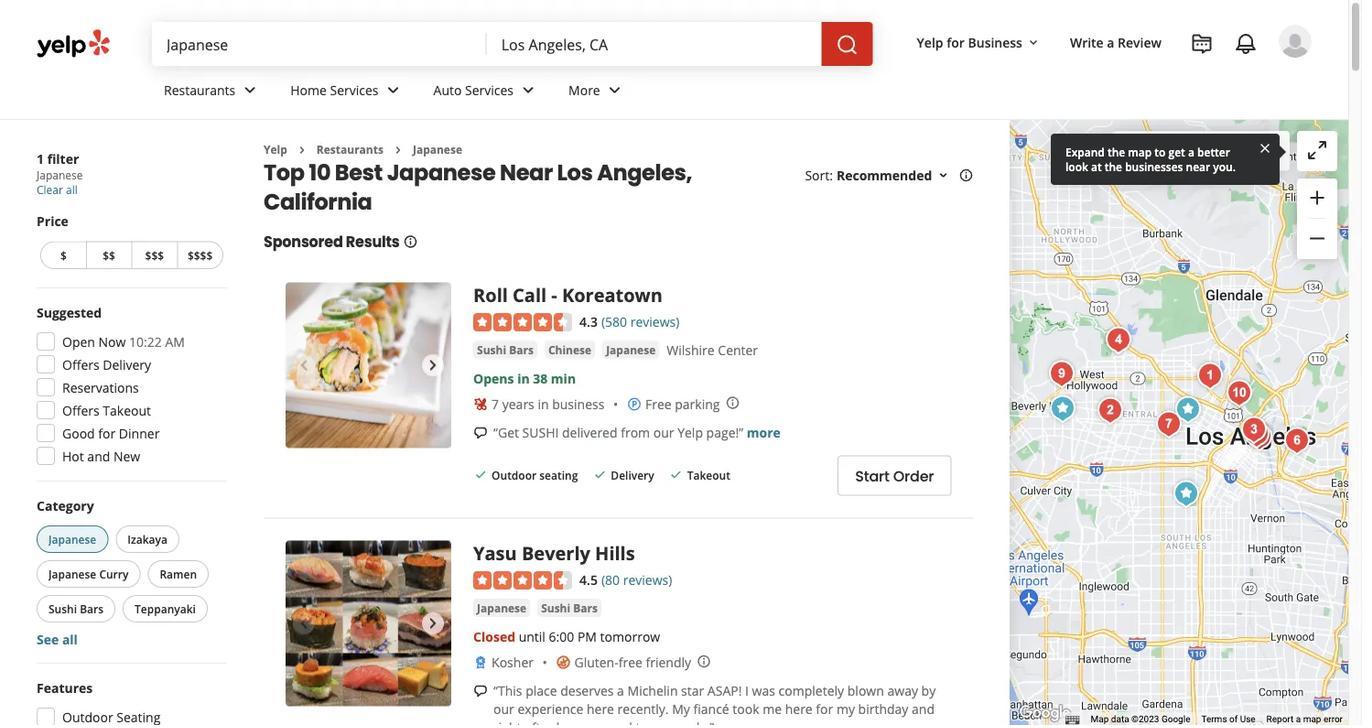Task type: locate. For each thing, give the bounding box(es) containing it.
1 vertical spatial in
[[538, 395, 549, 413]]

japanese inside top 10 best japanese near los angeles, california
[[387, 157, 496, 188]]

2 offers from the top
[[62, 402, 100, 419]]

for inside button
[[947, 33, 965, 51]]

and right hot
[[87, 447, 110, 465]]

24 chevron down v2 image right more on the top of the page
[[604, 79, 626, 101]]

0 horizontal spatial 16 checkmark v2 image
[[474, 468, 488, 482]]

yasu
[[474, 541, 517, 566]]

1 horizontal spatial sushi bars button
[[474, 341, 538, 359]]

takeout up dinner
[[103, 402, 151, 419]]

japanese button down (580 reviews)
[[603, 341, 660, 359]]

terms
[[1202, 714, 1228, 725]]

chinese
[[549, 342, 592, 357]]

japanese link down (580 reviews)
[[603, 341, 660, 359]]

1 horizontal spatial yelp
[[678, 424, 703, 441]]

24 chevron down v2 image
[[239, 79, 261, 101]]

japanese curry
[[49, 567, 129, 582]]

1 horizontal spatial takeout
[[688, 468, 731, 483]]

None field
[[167, 34, 472, 54], [502, 34, 807, 54]]

1 vertical spatial previous image
[[293, 613, 315, 635]]

report a map error link
[[1267, 714, 1344, 725]]

16 checkmark v2 image for takeout
[[669, 468, 684, 482]]

sushi up "see all" at the bottom left
[[49, 601, 77, 616]]

1 horizontal spatial services
[[465, 81, 514, 99]]

0 vertical spatial to
[[1155, 144, 1166, 159]]

24 chevron down v2 image inside auto services link
[[518, 79, 540, 101]]

free
[[619, 654, 643, 671]]

bars for the left sushi bars button
[[80, 601, 104, 616]]

16 checkmark v2 image
[[474, 468, 488, 482], [593, 468, 608, 482], [669, 468, 684, 482]]

0 vertical spatial delivery
[[103, 356, 151, 373]]

map left "error"
[[1304, 714, 1322, 725]]

1 horizontal spatial 16 checkmark v2 image
[[593, 468, 608, 482]]

for left business
[[947, 33, 965, 51]]

all right see
[[62, 631, 78, 648]]

0 vertical spatial slideshow element
[[286, 282, 452, 448]]

delivered
[[562, 424, 618, 441]]

restaurants link up yelp link
[[149, 66, 276, 119]]

all
[[66, 182, 78, 197], [62, 631, 78, 648]]

our inside "this place deserves a michelin star asap! i was completely blown away by our experience here recently. my fiancé took me here for my birthday and right after he proposed to me, and…"
[[494, 700, 515, 718]]

0 vertical spatial takeout
[[103, 402, 151, 419]]

in left 38 at the bottom
[[518, 370, 530, 387]]

chinese button
[[545, 341, 595, 359]]

offers for offers takeout
[[62, 402, 100, 419]]

16 speech v2 image
[[474, 426, 488, 440], [474, 684, 488, 699]]

center
[[718, 342, 758, 359]]

2 previous image from the top
[[293, 613, 315, 635]]

2 none field from the left
[[502, 34, 807, 54]]

asap!
[[708, 682, 742, 699]]

sushi bars button up 'opens'
[[474, 341, 538, 359]]

of
[[1230, 714, 1239, 725]]

2 24 chevron down v2 image from the left
[[518, 79, 540, 101]]

0 vertical spatial japanese button
[[603, 341, 660, 359]]

2 vertical spatial for
[[816, 700, 834, 718]]

friendly
[[646, 654, 692, 671]]

in
[[518, 370, 530, 387], [538, 395, 549, 413]]

yelp for yelp link
[[264, 142, 287, 157]]

1 vertical spatial our
[[494, 700, 515, 718]]

2 16 speech v2 image from the top
[[474, 684, 488, 699]]

a
[[1108, 33, 1115, 51], [1189, 144, 1195, 159], [617, 682, 625, 699], [1297, 714, 1302, 725]]

10:22
[[129, 333, 162, 350]]

3 16 checkmark v2 image from the left
[[669, 468, 684, 482]]

expand the map to get a better look at the businesses near you.
[[1066, 144, 1236, 174]]

bars down the 4.5
[[574, 601, 598, 616]]

google
[[1162, 714, 1191, 725]]

seating
[[540, 468, 578, 483]]

delivery down from
[[611, 468, 655, 483]]

experience
[[518, 700, 584, 718]]

taberu image
[[1242, 419, 1279, 456]]

1 offers from the top
[[62, 356, 100, 373]]

1 horizontal spatial 24 chevron down v2 image
[[518, 79, 540, 101]]

koreatown
[[562, 282, 663, 308]]

services for home services
[[330, 81, 379, 99]]

the
[[1108, 144, 1126, 159], [1105, 159, 1123, 174]]

info icon image
[[726, 396, 740, 411], [726, 396, 740, 411], [697, 654, 712, 669], [697, 654, 712, 669]]

bars down 4.3 star rating image
[[509, 342, 534, 357]]

sushi up 'opens'
[[477, 342, 507, 357]]

yasu beverly hills
[[474, 541, 635, 566]]

search as map moves
[[1149, 143, 1280, 160]]

0 vertical spatial all
[[66, 182, 78, 197]]

me,
[[652, 719, 674, 725]]

a inside expand the map to get a better look at the businesses near you.
[[1189, 144, 1195, 159]]

slideshow element
[[286, 282, 452, 448], [286, 541, 452, 707]]

services for auto services
[[465, 81, 514, 99]]

1 vertical spatial and
[[912, 700, 935, 718]]

2 horizontal spatial 24 chevron down v2 image
[[604, 79, 626, 101]]

1 horizontal spatial bars
[[509, 342, 534, 357]]

recently.
[[618, 700, 669, 718]]

business categories element
[[149, 66, 1313, 119]]

zoom in image
[[1307, 187, 1329, 209]]

reviews) right (580
[[631, 313, 680, 330]]

2 horizontal spatial 16 checkmark v2 image
[[669, 468, 684, 482]]

16 speech v2 image for roll call - koreatown
[[474, 426, 488, 440]]

sushi bars button
[[474, 341, 538, 359], [37, 595, 115, 623], [538, 599, 602, 617]]

ramen
[[160, 567, 197, 582]]

bars
[[509, 342, 534, 357], [574, 601, 598, 616], [80, 601, 104, 616]]

hot
[[62, 447, 84, 465]]

24 chevron down v2 image
[[382, 79, 404, 101], [518, 79, 540, 101], [604, 79, 626, 101]]

16 gluten free v2 image
[[556, 655, 571, 670]]

japanese button up the closed
[[474, 599, 530, 617]]

sushi for the left sushi bars button
[[49, 601, 77, 616]]

1 horizontal spatial to
[[1155, 144, 1166, 159]]

map right as
[[1210, 143, 1237, 160]]

slideshow element for roll
[[286, 282, 452, 448]]

hibi. image
[[1151, 406, 1188, 443]]

map for moves
[[1210, 143, 1237, 160]]

and down by on the bottom right
[[912, 700, 935, 718]]

for left the my
[[816, 700, 834, 718]]

expand
[[1066, 144, 1105, 159]]

offers down 'open'
[[62, 356, 100, 373]]

roll call - koreatown link
[[474, 282, 663, 308]]

16 chevron right v2 image
[[391, 143, 406, 157]]

restaurants link
[[149, 66, 276, 119], [317, 142, 384, 157]]

0 horizontal spatial bars
[[80, 601, 104, 616]]

0 vertical spatial group
[[1298, 179, 1338, 259]]

0 horizontal spatial services
[[330, 81, 379, 99]]

services right home
[[330, 81, 379, 99]]

next image
[[422, 354, 444, 376]]

takeout down page!"
[[688, 468, 731, 483]]

1 vertical spatial reviews)
[[623, 571, 673, 588]]

expand map image
[[1307, 139, 1329, 161]]

1 vertical spatial group
[[31, 303, 227, 471]]

2 vertical spatial japanese button
[[474, 599, 530, 617]]

2 horizontal spatial sushi bars
[[541, 601, 598, 616]]

yuko kitchen miracle mile image
[[1093, 392, 1129, 429]]

previous image
[[293, 354, 315, 376], [293, 613, 315, 635]]

©2023
[[1132, 714, 1160, 725]]

1 horizontal spatial for
[[816, 700, 834, 718]]

0 vertical spatial in
[[518, 370, 530, 387]]

None search field
[[152, 22, 877, 66]]

yelp down parking
[[678, 424, 703, 441]]

offers up good at left
[[62, 402, 100, 419]]

sushi bars up 'opens'
[[477, 342, 534, 357]]

none field near
[[502, 34, 807, 54]]

bars for middle sushi bars button
[[509, 342, 534, 357]]

2 horizontal spatial sushi
[[541, 601, 571, 616]]

16 checkmark v2 image left outdoor
[[474, 468, 488, 482]]

zoom out image
[[1307, 228, 1329, 250]]

(80 reviews) link
[[602, 569, 673, 589]]

none field up home
[[167, 34, 472, 54]]

1 24 chevron down v2 image from the left
[[382, 79, 404, 101]]

none field up more link
[[502, 34, 807, 54]]

yelp inside button
[[917, 33, 944, 51]]

and
[[87, 447, 110, 465], [912, 700, 935, 718]]

2 horizontal spatial bars
[[574, 601, 598, 616]]

7
[[492, 395, 499, 413]]

ototo image
[[1222, 375, 1259, 412]]

services right auto
[[465, 81, 514, 99]]

notifications image
[[1236, 33, 1258, 55]]

restaurants inside business categories element
[[164, 81, 236, 99]]

group containing category
[[33, 496, 227, 648]]

yoshinoya image
[[1169, 476, 1205, 512]]

1 horizontal spatial japanese button
[[474, 599, 530, 617]]

here up proposed
[[587, 700, 615, 718]]

japanese down (580 reviews)
[[606, 342, 656, 357]]

1 vertical spatial japanese link
[[603, 341, 660, 359]]

2 horizontal spatial map
[[1304, 714, 1322, 725]]

home
[[291, 81, 327, 99]]

yelp for business
[[917, 33, 1023, 51]]

japanese button down category
[[37, 526, 108, 553]]

24 chevron down v2 image inside home services link
[[382, 79, 404, 101]]

close image
[[1258, 140, 1273, 156]]

japanese
[[413, 142, 463, 157], [387, 157, 496, 188], [37, 168, 83, 183], [606, 342, 656, 357], [49, 532, 96, 547], [49, 567, 96, 582], [477, 601, 527, 616]]

1 horizontal spatial sushi bars
[[477, 342, 534, 357]]

2 services from the left
[[465, 81, 514, 99]]

in right years
[[538, 395, 549, 413]]

1 previous image from the top
[[293, 354, 315, 376]]

my
[[837, 700, 855, 718]]

1 horizontal spatial our
[[654, 424, 675, 441]]

offers
[[62, 356, 100, 373], [62, 402, 100, 419]]

bars for rightmost sushi bars button
[[574, 601, 598, 616]]

kosher
[[492, 654, 534, 671]]

clear
[[37, 182, 63, 197]]

restaurants link left 16 chevron right v2 image
[[317, 142, 384, 157]]

japanese link right 16 chevron right v2 image
[[413, 142, 463, 157]]

16 checkmark v2 image down "get sushi delivered from our yelp page!" more
[[669, 468, 684, 482]]

$$$$
[[188, 248, 213, 263]]

sushi bars for middle sushi bars button
[[477, 342, 534, 357]]

0 horizontal spatial and
[[87, 447, 110, 465]]

"this
[[494, 682, 523, 699]]

1 vertical spatial restaurants link
[[317, 142, 384, 157]]

greg r. image
[[1280, 25, 1313, 58]]

0 horizontal spatial here
[[587, 700, 615, 718]]

1 horizontal spatial restaurants
[[317, 142, 384, 157]]

1 horizontal spatial and
[[912, 700, 935, 718]]

0 vertical spatial previous image
[[293, 354, 315, 376]]

3 24 chevron down v2 image from the left
[[604, 79, 626, 101]]

michelin
[[628, 682, 678, 699]]

2 horizontal spatial japanese link
[[603, 341, 660, 359]]

yamashiro hollywood image
[[1101, 322, 1138, 359]]

star
[[682, 682, 705, 699]]

get
[[1169, 144, 1186, 159]]

0 vertical spatial offers
[[62, 356, 100, 373]]

4.3 star rating image
[[474, 313, 573, 332]]

0 horizontal spatial for
[[98, 425, 116, 442]]

delivery down open now 10:22 am
[[103, 356, 151, 373]]

1 horizontal spatial sushi
[[477, 342, 507, 357]]

map region
[[940, 30, 1363, 725]]

24 chevron down v2 image inside more link
[[604, 79, 626, 101]]

japanese up 16 info v2 icon
[[387, 157, 496, 188]]

a right write
[[1108, 33, 1115, 51]]

write
[[1071, 33, 1104, 51]]

1 16 speech v2 image from the top
[[474, 426, 488, 440]]

2 vertical spatial group
[[33, 496, 227, 648]]

1 horizontal spatial in
[[538, 395, 549, 413]]

businesses
[[1126, 159, 1184, 174]]

(80
[[602, 571, 620, 588]]

1 slideshow element from the top
[[286, 282, 452, 448]]

0 vertical spatial japanese link
[[413, 142, 463, 157]]

24 chevron down v2 image left auto
[[382, 79, 404, 101]]

1 vertical spatial yelp
[[264, 142, 287, 157]]

1 horizontal spatial here
[[786, 700, 813, 718]]

0 vertical spatial reviews)
[[631, 313, 680, 330]]

1 16 checkmark v2 image from the left
[[474, 468, 488, 482]]

a up recently.
[[617, 682, 625, 699]]

1 vertical spatial slideshow element
[[286, 541, 452, 707]]

open
[[62, 333, 95, 350]]

yelp left business
[[917, 33, 944, 51]]

teppanyaki button
[[123, 595, 208, 623]]

services
[[330, 81, 379, 99], [465, 81, 514, 99]]

0 horizontal spatial restaurants link
[[149, 66, 276, 119]]

google image
[[1015, 702, 1076, 725]]

1 vertical spatial takeout
[[688, 468, 731, 483]]

here
[[587, 700, 615, 718], [786, 700, 813, 718]]

sushi bars for the left sushi bars button
[[49, 601, 104, 616]]

16 info v2 image
[[403, 234, 418, 249]]

1 horizontal spatial japanese link
[[474, 599, 530, 617]]

1 horizontal spatial sushi bars link
[[538, 599, 602, 617]]

to down recently.
[[636, 719, 648, 725]]

1 horizontal spatial map
[[1210, 143, 1237, 160]]

japanese left curry
[[49, 567, 96, 582]]

$$$$ button
[[177, 241, 223, 269]]

24 chevron down v2 image right auto services
[[518, 79, 540, 101]]

map inside expand the map to get a better look at the businesses near you.
[[1129, 144, 1152, 159]]

to
[[1155, 144, 1166, 159], [636, 719, 648, 725]]

0 horizontal spatial yelp
[[264, 142, 287, 157]]

blown
[[848, 682, 885, 699]]

yelp link
[[264, 142, 287, 157]]

0 horizontal spatial map
[[1129, 144, 1152, 159]]

write a review link
[[1063, 26, 1170, 59]]

0 horizontal spatial sushi
[[49, 601, 77, 616]]

restaurants left 24 chevron down v2 image
[[164, 81, 236, 99]]

4.5 star rating image
[[474, 572, 573, 590]]

1 horizontal spatial restaurants link
[[317, 142, 384, 157]]

0 horizontal spatial 24 chevron down v2 image
[[382, 79, 404, 101]]

16 speech v2 image left "this
[[474, 684, 488, 699]]

0 horizontal spatial sushi bars
[[49, 601, 104, 616]]

0 horizontal spatial sushi bars link
[[474, 341, 538, 359]]

roll call - koreatown image
[[286, 282, 452, 448]]

until
[[519, 628, 546, 645]]

sushi bars up see all button
[[49, 601, 104, 616]]

sushi bars link up 'opens'
[[474, 341, 538, 359]]

0 vertical spatial for
[[947, 33, 965, 51]]

restaurants left 16 chevron right v2 image
[[317, 142, 384, 157]]

otomisan restaurant image
[[1280, 423, 1316, 459]]

here down completely
[[786, 700, 813, 718]]

16 checkmark v2 image right seating
[[593, 468, 608, 482]]

2 slideshow element from the top
[[286, 541, 452, 707]]

1 services from the left
[[330, 81, 379, 99]]

expand the map to get a better look at the businesses near you. tooltip
[[1051, 134, 1280, 185]]

start order
[[856, 466, 935, 486]]

0 horizontal spatial restaurants
[[164, 81, 236, 99]]

sushi up 6:00
[[541, 601, 571, 616]]

2 vertical spatial japanese link
[[474, 599, 530, 617]]

order
[[894, 466, 935, 486]]

1 vertical spatial japanese button
[[37, 526, 108, 553]]

and inside "this place deserves a michelin star asap! i was completely blown away by our experience here recently. my fiancé took me here for my birthday and right after he proposed to me, and…"
[[912, 700, 935, 718]]

our up right
[[494, 700, 515, 718]]

group
[[1298, 179, 1338, 259], [31, 303, 227, 471], [33, 496, 227, 648]]

24 chevron down v2 image for more
[[604, 79, 626, 101]]

keyboard shortcuts image
[[1066, 716, 1080, 725]]

sushi bars button up see all button
[[37, 595, 115, 623]]

roll
[[474, 282, 508, 308]]

yelp left 16 chevron right v2 icon
[[264, 142, 287, 157]]

0 vertical spatial restaurants
[[164, 81, 236, 99]]

0 vertical spatial and
[[87, 447, 110, 465]]

map left get
[[1129, 144, 1152, 159]]

2 horizontal spatial for
[[947, 33, 965, 51]]

0 horizontal spatial delivery
[[103, 356, 151, 373]]

price group
[[37, 212, 227, 273]]

1 horizontal spatial delivery
[[611, 468, 655, 483]]

1 vertical spatial all
[[62, 631, 78, 648]]

1 vertical spatial offers
[[62, 402, 100, 419]]

0 horizontal spatial japanese link
[[413, 142, 463, 157]]

1 none field from the left
[[167, 34, 472, 54]]

sushi bars up closed until 6:00 pm tomorrow
[[541, 601, 598, 616]]

2 vertical spatial yelp
[[678, 424, 703, 441]]

to left get
[[1155, 144, 1166, 159]]

reviews) right (80
[[623, 571, 673, 588]]

0 vertical spatial yelp
[[917, 33, 944, 51]]

2 horizontal spatial japanese button
[[603, 341, 660, 359]]

16 speech v2 image left "get at the left bottom
[[474, 426, 488, 440]]

a right get
[[1189, 144, 1195, 159]]

angeles,
[[597, 157, 692, 188]]

1 horizontal spatial none field
[[502, 34, 807, 54]]

1 vertical spatial for
[[98, 425, 116, 442]]

0 horizontal spatial to
[[636, 719, 648, 725]]

to inside expand the map to get a better look at the businesses near you.
[[1155, 144, 1166, 159]]

0 horizontal spatial our
[[494, 700, 515, 718]]

16 parking v2 image
[[627, 397, 642, 412]]

our
[[654, 424, 675, 441], [494, 700, 515, 718]]

good
[[62, 425, 95, 442]]

our right from
[[654, 424, 675, 441]]

2 16 checkmark v2 image from the left
[[593, 468, 608, 482]]

none field find
[[167, 34, 472, 54]]

0 vertical spatial 16 speech v2 image
[[474, 426, 488, 440]]

1 vertical spatial 16 speech v2 image
[[474, 684, 488, 699]]

reviews)
[[631, 313, 680, 330], [623, 571, 673, 588]]

bars down japanese curry button at left bottom
[[80, 601, 104, 616]]

japanese link up the closed
[[474, 599, 530, 617]]

2 horizontal spatial yelp
[[917, 33, 944, 51]]

sushi bars link up closed until 6:00 pm tomorrow
[[538, 599, 602, 617]]

0 horizontal spatial none field
[[167, 34, 472, 54]]

1 here from the left
[[587, 700, 615, 718]]

parking
[[675, 395, 720, 413]]

-
[[552, 282, 558, 308]]

0 horizontal spatial in
[[518, 370, 530, 387]]

all right clear
[[66, 182, 78, 197]]

sushi bars button up closed until 6:00 pm tomorrow
[[538, 599, 602, 617]]

japanese down category
[[49, 532, 96, 547]]

for down offers takeout
[[98, 425, 116, 442]]



Task type: vqa. For each thing, say whether or not it's contained in the screenshot.
better
yes



Task type: describe. For each thing, give the bounding box(es) containing it.
0 horizontal spatial sushi bars button
[[37, 595, 115, 623]]

0 vertical spatial our
[[654, 424, 675, 441]]

sponsored
[[264, 232, 343, 252]]

moves
[[1240, 143, 1280, 160]]

category
[[37, 497, 94, 514]]

16 chevron down v2 image
[[936, 168, 951, 183]]

for for good
[[98, 425, 116, 442]]

features
[[37, 679, 93, 697]]

16 chevron right v2 image
[[295, 143, 309, 157]]

min
[[551, 370, 576, 387]]

california
[[264, 186, 372, 217]]

$$$ button
[[131, 241, 177, 269]]

a right report
[[1297, 714, 1302, 725]]

yelp for business button
[[910, 26, 1049, 59]]

wilshire
[[667, 342, 715, 359]]

map
[[1091, 714, 1110, 725]]

$
[[60, 248, 67, 263]]

izakaya tora image
[[1044, 356, 1081, 392]]

see
[[37, 631, 59, 648]]

24 chevron down v2 image for auto services
[[518, 79, 540, 101]]

yasu beverly hills image
[[1045, 391, 1082, 427]]

japanese down filter
[[37, 168, 83, 183]]

(580
[[602, 313, 627, 330]]

wilshire center
[[667, 342, 758, 359]]

curry
[[99, 567, 129, 582]]

japanese up the closed
[[477, 601, 527, 616]]

to inside "this place deserves a michelin star asap! i was completely blown away by our experience here recently. my fiancé took me here for my birthday and right after he proposed to me, and…"
[[636, 719, 648, 725]]

group containing suggested
[[31, 303, 227, 471]]

marugame monzo image
[[1237, 412, 1273, 448]]

hot and new
[[62, 447, 140, 465]]

user actions element
[[903, 23, 1338, 136]]

business
[[552, 395, 605, 413]]

features group
[[31, 679, 227, 725]]

"this place deserves a michelin star asap! i was completely blown away by our experience here recently. my fiancé took me here for my birthday and right after he proposed to me, and…"
[[494, 682, 936, 725]]

reviews) for yasu beverly hills
[[623, 571, 673, 588]]

offers for offers delivery
[[62, 356, 100, 373]]

search
[[1149, 143, 1190, 160]]

am
[[165, 333, 185, 350]]

from
[[621, 424, 650, 441]]

sushi bars for rightmost sushi bars button
[[541, 601, 598, 616]]

16 chevron down v2 image
[[1027, 35, 1041, 50]]

as
[[1193, 143, 1207, 160]]

offers delivery
[[62, 356, 151, 373]]

0 vertical spatial sushi bars link
[[474, 341, 538, 359]]

1 vertical spatial delivery
[[611, 468, 655, 483]]

los
[[557, 157, 593, 188]]

sushi for middle sushi bars button
[[477, 342, 507, 357]]

more
[[747, 424, 781, 441]]

(80 reviews)
[[602, 571, 673, 588]]

16 info v2 image
[[959, 168, 974, 183]]

0 vertical spatial restaurants link
[[149, 66, 276, 119]]

away
[[888, 682, 919, 699]]

izakaya osen - los angeles image
[[1193, 358, 1229, 394]]

recommended button
[[837, 167, 951, 184]]

pm
[[578, 628, 597, 645]]

teppanyaki
[[135, 601, 196, 616]]

a inside 'element'
[[1108, 33, 1115, 51]]

error
[[1324, 714, 1344, 725]]

4.5
[[580, 571, 598, 588]]

suggested
[[37, 304, 102, 321]]

for inside "this place deserves a michelin star asap! i was completely blown away by our experience here recently. my fiancé took me here for my birthday and right after he proposed to me, and…"
[[816, 700, 834, 718]]

use
[[1241, 714, 1256, 725]]

slideshow element for yasu
[[286, 541, 452, 707]]

auto services
[[434, 81, 514, 99]]

1 filter japanese clear all
[[37, 150, 83, 197]]

sushi gen image
[[1239, 416, 1276, 453]]

projects image
[[1192, 33, 1214, 55]]

previous image for roll call - koreatown
[[293, 354, 315, 376]]

deserves
[[561, 682, 614, 699]]

map for to
[[1129, 144, 1152, 159]]

2 here from the left
[[786, 700, 813, 718]]

yasu beverly hills link
[[474, 541, 635, 566]]

2 horizontal spatial sushi bars button
[[538, 599, 602, 617]]

all inside 1 filter japanese clear all
[[66, 182, 78, 197]]

reviews) for roll call - koreatown
[[631, 313, 680, 330]]

after
[[525, 719, 553, 725]]

sort:
[[806, 167, 833, 184]]

business
[[969, 33, 1023, 51]]

16 years in business v2 image
[[474, 397, 488, 412]]

next image
[[422, 613, 444, 635]]

reservations
[[62, 379, 139, 396]]

sushi for rightmost sushi bars button
[[541, 601, 571, 616]]

fiancé
[[694, 700, 730, 718]]

6:00
[[549, 628, 575, 645]]

16 checkmark v2 image for delivery
[[593, 468, 608, 482]]

outdoor
[[492, 468, 537, 483]]

Find text field
[[167, 34, 472, 54]]

birthday
[[859, 700, 909, 718]]

0 horizontal spatial takeout
[[103, 402, 151, 419]]

review
[[1118, 33, 1162, 51]]

search image
[[837, 34, 859, 56]]

izakaya
[[128, 532, 167, 547]]

0 horizontal spatial japanese button
[[37, 526, 108, 553]]

24 chevron down v2 image for home services
[[382, 79, 404, 101]]

map data ©2023 google
[[1091, 714, 1191, 725]]

now
[[99, 333, 126, 350]]

recommended
[[837, 167, 933, 184]]

open now 10:22 am
[[62, 333, 185, 350]]

yelp for yelp for business
[[917, 33, 944, 51]]

japanese right 16 chevron right v2 image
[[413, 142, 463, 157]]

outdoor seating
[[492, 468, 578, 483]]

japanese inside button
[[49, 567, 96, 582]]

gluten-
[[575, 654, 619, 671]]

better
[[1198, 144, 1231, 159]]

report a map error
[[1267, 714, 1344, 725]]

look
[[1066, 159, 1089, 174]]

more link
[[747, 424, 781, 441]]

for for yelp
[[947, 33, 965, 51]]

16 speech v2 image for yasu beverly hills
[[474, 684, 488, 699]]

map for error
[[1304, 714, 1322, 725]]

ramen button
[[148, 561, 209, 588]]

roll call - koreatown image
[[1171, 392, 1207, 428]]

tomorrow
[[600, 628, 661, 645]]

yasu beverly hills image
[[286, 541, 452, 707]]

more link
[[554, 66, 641, 119]]

see all button
[[37, 631, 78, 648]]

home services
[[291, 81, 379, 99]]

me
[[763, 700, 782, 718]]

1 vertical spatial sushi bars link
[[538, 599, 602, 617]]

place
[[526, 682, 557, 699]]

new
[[114, 447, 140, 465]]

1
[[37, 150, 44, 167]]

"get
[[494, 424, 519, 441]]

1 vertical spatial restaurants
[[317, 142, 384, 157]]

4.5 link
[[580, 569, 598, 589]]

years
[[503, 395, 535, 413]]

izakaya button
[[116, 526, 179, 553]]

16 checkmark v2 image for outdoor seating
[[474, 468, 488, 482]]

previous image for yasu beverly hills
[[293, 613, 315, 635]]

Near text field
[[502, 34, 807, 54]]

results
[[346, 232, 400, 252]]

4.3
[[580, 313, 598, 330]]

(580 reviews) link
[[602, 311, 680, 331]]

auto
[[434, 81, 462, 99]]

terms of use link
[[1202, 714, 1256, 725]]

16 kosher v2 image
[[474, 655, 488, 670]]

took
[[733, 700, 760, 718]]

chinese link
[[545, 341, 595, 359]]

a inside "this place deserves a michelin star asap! i was completely blown away by our experience here recently. my fiancé took me here for my birthday and right after he proposed to me, and…"
[[617, 682, 625, 699]]

was
[[753, 682, 776, 699]]

at
[[1092, 159, 1102, 174]]



